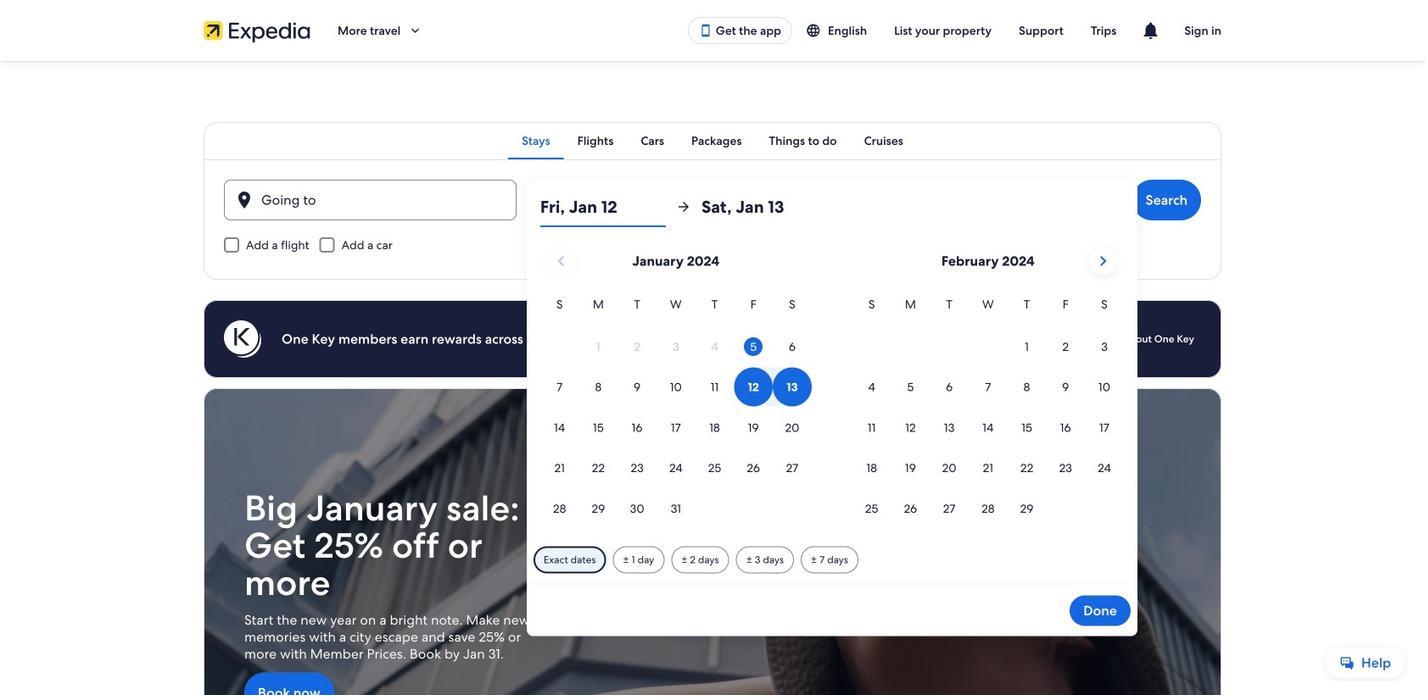 Task type: vqa. For each thing, say whether or not it's contained in the screenshot.
small image
yes



Task type: locate. For each thing, give the bounding box(es) containing it.
main content
[[0, 61, 1425, 696]]

previous month image
[[551, 251, 571, 271]]

directional image
[[676, 199, 691, 215]]

february 2024 element
[[852, 295, 1124, 530]]

today element
[[744, 337, 763, 356]]

tab list
[[204, 122, 1221, 159]]

download the app button image
[[699, 24, 712, 37]]

application
[[540, 241, 1124, 530]]

expedia logo image
[[204, 19, 310, 42]]

more travel image
[[407, 23, 423, 38]]

january 2024 element
[[540, 295, 812, 530]]



Task type: describe. For each thing, give the bounding box(es) containing it.
communication center icon image
[[1140, 20, 1161, 41]]

next month image
[[1093, 251, 1113, 271]]

small image
[[806, 23, 828, 38]]

travel sale activities deals image
[[204, 388, 1221, 696]]



